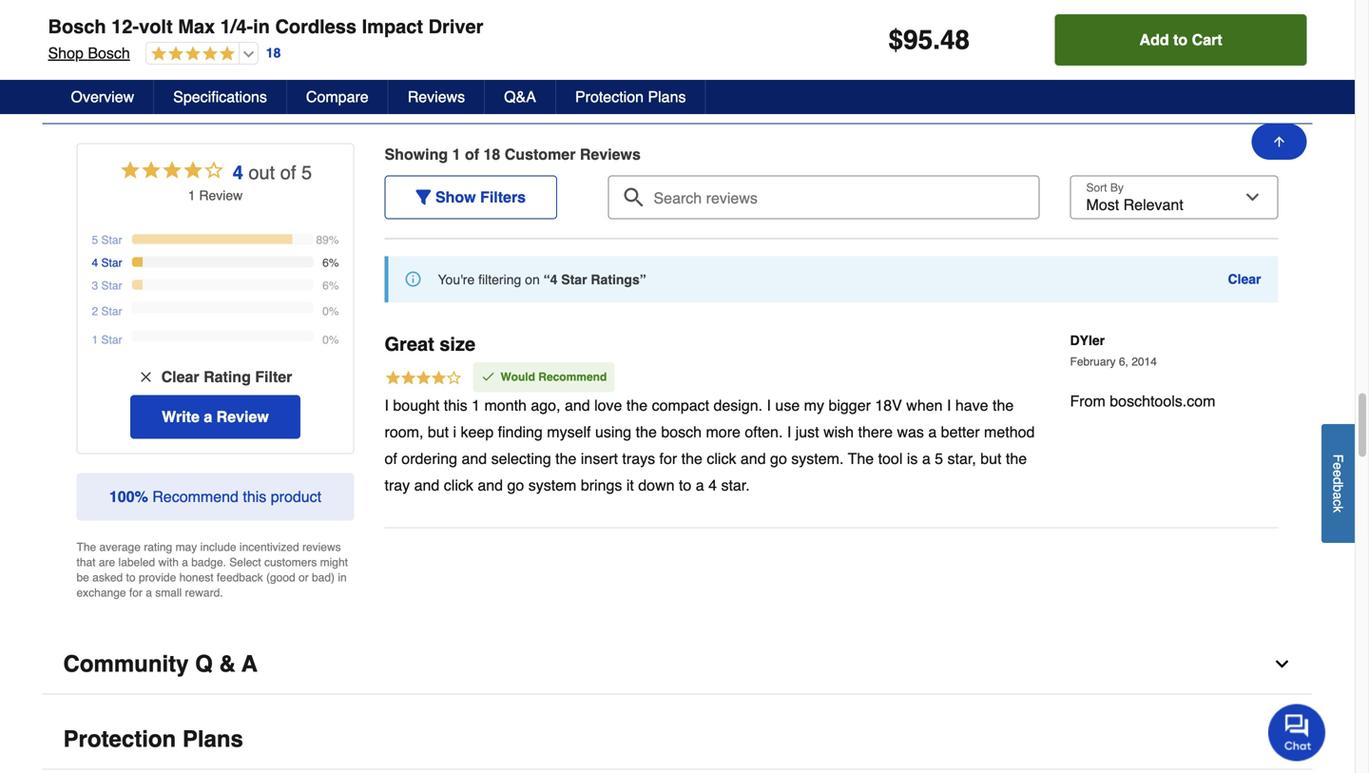 Task type: vqa. For each thing, say whether or not it's contained in the screenshot.
THE OF inside the '5. WHAT LEVEL OF FLOOR CARE IS REQUIRED?'
no



Task type: describe. For each thing, give the bounding box(es) containing it.
in inside the average rating may include incentivized reviews that are labeled with a badge. select customers might be asked to provide honest feedback (good or bad) in exchange for a small reward.
[[338, 571, 347, 584]]

my
[[804, 397, 825, 414]]

room,
[[385, 423, 424, 441]]

community
[[63, 651, 189, 677]]

star for 4 star
[[101, 256, 122, 270]]

would
[[501, 370, 535, 384]]

using
[[595, 423, 632, 441]]

the down myself
[[556, 450, 577, 468]]

i bought this 1 month ago, and love the compact design. i use my bigger 18v when i have the room, but i keep finding myself using the bosch more often. i just wish there was a better method of ordering and selecting the insert trays for the click and go system. the tool is a 5 star, but the tray and click and go system brings it down to a 4 star.
[[385, 397, 1035, 494]]

0 vertical spatial plans
[[648, 88, 686, 106]]

4 out of 5 1 review
[[188, 162, 312, 203]]

and down selecting
[[478, 477, 503, 494]]

(good
[[266, 571, 295, 584]]

for inside i bought this 1 month ago, and love the compact design. i use my bigger 18v when i have the room, but i keep finding myself using the bosch more often. i just wish there was a better method of ordering and selecting the insert trays for the click and go system. the tool is a 5 star, but the tray and click and go system brings it down to a 4 star.
[[660, 450, 677, 468]]

1 inside the 4 out of 5 1 review
[[188, 188, 195, 203]]

max
[[178, 16, 215, 38]]

a right is
[[922, 450, 931, 468]]

system.
[[792, 450, 844, 468]]

customers
[[264, 556, 317, 569]]

bad)
[[312, 571, 335, 584]]

95
[[904, 25, 933, 55]]

0% for 2 star
[[323, 305, 339, 318]]

arrow up image
[[1272, 134, 1287, 149]]

reward.
[[185, 586, 223, 600]]

i left bought
[[385, 397, 389, 414]]

star for 2 star
[[101, 305, 122, 318]]

chevron down image
[[1273, 655, 1292, 674]]

89%
[[316, 233, 339, 247]]

1/4-
[[220, 16, 253, 38]]

include
[[200, 541, 236, 554]]

0 horizontal spatial click
[[444, 477, 474, 494]]

a inside button
[[1331, 492, 1346, 499]]

to inside the average rating may include incentivized reviews that are labeled with a badge. select customers might be asked to provide honest feedback (good or bad) in exchange for a small reward.
[[126, 571, 136, 584]]

0 horizontal spatial go
[[507, 477, 524, 494]]

1 horizontal spatial reviews
[[408, 88, 465, 106]]

1 vertical spatial 18
[[484, 145, 501, 163]]

0 horizontal spatial protection
[[63, 726, 176, 752]]

"
[[544, 272, 550, 287]]

1 vertical spatial plans
[[182, 726, 243, 752]]

1 horizontal spatial go
[[770, 450, 787, 468]]

driver
[[429, 16, 484, 38]]

just
[[796, 423, 819, 441]]

0 horizontal spatial this
[[243, 488, 267, 505]]

ratings
[[591, 272, 640, 287]]

wish
[[824, 423, 854, 441]]

from boschtools.com
[[1070, 392, 1216, 410]]

february
[[1070, 355, 1116, 368]]

to inside i bought this 1 month ago, and love the compact design. i use my bigger 18v when i have the room, but i keep finding myself using the bosch more often. i just wish there was a better method of ordering and selecting the insert trays for the click and go system. the tool is a 5 star, but the tray and click and go system brings it down to a 4 star.
[[679, 477, 692, 494]]

clear for clear
[[1228, 271, 1262, 287]]

was
[[897, 423, 924, 441]]

the down bosch
[[682, 450, 703, 468]]

product
[[271, 488, 322, 505]]

dyier february 6, 2014
[[1070, 333, 1157, 368]]

f e e d b a c k button
[[1322, 424, 1355, 543]]

1 horizontal spatial click
[[707, 450, 737, 468]]

review for 18
[[580, 145, 632, 163]]

there
[[858, 423, 893, 441]]

$ 95 . 48
[[889, 25, 970, 55]]

of for 18
[[465, 145, 479, 163]]

month
[[485, 397, 527, 414]]

0 horizontal spatial reviews
[[63, 80, 155, 106]]

i left have at the bottom right
[[947, 397, 951, 414]]

1 inside i bought this 1 month ago, and love the compact design. i use my bigger 18v when i have the room, but i keep finding myself using the bosch more often. i just wish there was a better method of ordering and selecting the insert trays for the click and go system. the tool is a 5 star, but the tray and click and go system brings it down to a 4 star.
[[472, 397, 480, 414]]

method
[[984, 423, 1035, 441]]

2 e from the top
[[1331, 470, 1346, 477]]

of inside i bought this 1 month ago, and love the compact design. i use my bigger 18v when i have the room, but i keep finding myself using the bosch more often. i just wish there was a better method of ordering and selecting the insert trays for the click and go system. the tool is a 5 star, but the tray and click and go system brings it down to a 4 star.
[[385, 450, 397, 468]]

&
[[219, 651, 236, 677]]

star,
[[948, 450, 977, 468]]

filter
[[255, 368, 292, 386]]

i
[[453, 423, 457, 441]]

bought
[[393, 397, 440, 414]]

specifications button
[[154, 80, 287, 114]]

Search reviews text field
[[616, 175, 1032, 208]]

showing 1 of 18 customer review s
[[385, 145, 641, 163]]

the right love
[[627, 397, 648, 414]]

s
[[632, 145, 641, 163]]

q&a
[[504, 88, 536, 106]]

rating
[[204, 368, 251, 386]]

ago,
[[531, 397, 561, 414]]

0 vertical spatial protection plans button
[[556, 80, 706, 114]]

might
[[320, 556, 348, 569]]

may
[[176, 541, 197, 554]]

would recommend
[[501, 370, 607, 384]]

it
[[627, 477, 634, 494]]

48
[[941, 25, 970, 55]]

2014
[[1132, 355, 1157, 368]]

star for 1 star
[[101, 333, 122, 347]]

12-
[[111, 16, 139, 38]]

boschtools.com
[[1110, 392, 1216, 410]]

reviews button up "showing"
[[389, 80, 485, 114]]

the inside i bought this 1 month ago, and love the compact design. i use my bigger 18v when i have the room, but i keep finding myself using the bosch more often. i just wish there was a better method of ordering and selecting the insert trays for the click and go system. the tool is a 5 star, but the tray and click and go system brings it down to a 4 star.
[[848, 450, 874, 468]]

selecting
[[491, 450, 551, 468]]

from
[[1070, 392, 1106, 410]]

a down may
[[182, 556, 188, 569]]

volt
[[139, 16, 173, 38]]

and down 'often.'
[[741, 450, 766, 468]]

often.
[[745, 423, 783, 441]]

shop bosch
[[48, 44, 130, 62]]

the up method
[[993, 397, 1014, 414]]

a inside button
[[204, 408, 212, 425]]

add to cart button
[[1055, 14, 1307, 66]]

myself
[[547, 423, 591, 441]]

a
[[242, 651, 258, 677]]

community q & a
[[63, 651, 258, 677]]

b
[[1331, 485, 1346, 492]]

impact
[[362, 16, 423, 38]]

5 inside the 4 out of 5 1 review
[[301, 162, 312, 183]]

exchange
[[77, 586, 126, 600]]

reviews
[[302, 541, 341, 554]]

bosch
[[661, 423, 702, 441]]

with
[[158, 556, 179, 569]]

6% for 4 star
[[323, 256, 339, 270]]

4.8 stars image
[[146, 46, 235, 63]]

review inside button
[[217, 408, 269, 425]]

1 vertical spatial protection plans
[[63, 726, 243, 752]]

out
[[249, 162, 275, 183]]

a down provide at the left of the page
[[146, 586, 152, 600]]

dyier
[[1070, 333, 1105, 348]]

6% for 3 star
[[323, 279, 339, 292]]



Task type: locate. For each thing, give the bounding box(es) containing it.
1 vertical spatial 6%
[[323, 279, 339, 292]]

add
[[1140, 31, 1169, 49]]

when
[[907, 397, 943, 414]]

18v
[[875, 397, 902, 414]]

2 horizontal spatial 5
[[935, 450, 944, 468]]

1 horizontal spatial plans
[[648, 88, 686, 106]]

in
[[253, 16, 270, 38], [338, 571, 347, 584]]

0 horizontal spatial protection plans
[[63, 726, 243, 752]]

go down selecting
[[507, 477, 524, 494]]

a
[[204, 408, 212, 425], [929, 423, 937, 441], [922, 450, 931, 468], [696, 477, 704, 494], [1331, 492, 1346, 499], [182, 556, 188, 569], [146, 586, 152, 600]]

4 stars image
[[119, 158, 225, 186], [385, 369, 463, 390]]

clear inside button
[[161, 368, 199, 386]]

click down ordering
[[444, 477, 474, 494]]

1 horizontal spatial to
[[679, 477, 692, 494]]

more
[[706, 423, 741, 441]]

protection
[[575, 88, 644, 106], [63, 726, 176, 752]]

d
[[1331, 477, 1346, 485]]

4 inside the 4 out of 5 1 review
[[233, 162, 243, 183]]

the up that
[[77, 541, 96, 554]]

chat invite button image
[[1269, 703, 1327, 761]]

star for 5 star
[[101, 233, 122, 247]]

design.
[[714, 397, 763, 414]]

clear
[[1228, 271, 1262, 287], [161, 368, 199, 386]]

are
[[99, 556, 115, 569]]

0 vertical spatial recommend
[[539, 370, 607, 384]]

1 vertical spatial bosch
[[88, 44, 130, 62]]

checkmark image
[[481, 369, 496, 384]]

1 horizontal spatial the
[[848, 450, 874, 468]]

click down more
[[707, 450, 737, 468]]

for up down
[[660, 450, 677, 468]]

size
[[440, 333, 476, 355]]

0 vertical spatial bosch
[[48, 16, 106, 38]]

star.
[[721, 477, 750, 494]]

protection plans button down community q & a button
[[42, 710, 1313, 770]]

plans
[[648, 88, 686, 106], [182, 726, 243, 752]]

select
[[229, 556, 261, 569]]

show
[[436, 188, 476, 206]]

on
[[525, 272, 540, 287]]

use
[[776, 397, 800, 414]]

for down provide at the left of the page
[[129, 586, 143, 600]]

18 down "bosch 12-volt max 1/4-in cordless impact driver"
[[266, 45, 281, 61]]

protection down community
[[63, 726, 176, 752]]

0% for 1 star
[[323, 333, 339, 347]]

clear for clear rating filter
[[161, 368, 199, 386]]

overview button
[[52, 80, 154, 114]]

protection plans button up s
[[556, 80, 706, 114]]

4 left out
[[233, 162, 243, 183]]

1 horizontal spatial this
[[444, 397, 468, 414]]

1 vertical spatial review
[[199, 188, 243, 203]]

0 vertical spatial clear
[[1228, 271, 1262, 287]]

0 vertical spatial 4 stars image
[[119, 158, 225, 186]]

1 vertical spatial to
[[679, 477, 692, 494]]

specifications
[[173, 88, 267, 106]]

0 vertical spatial to
[[1174, 31, 1188, 49]]

1 horizontal spatial recommend
[[539, 370, 607, 384]]

rating
[[144, 541, 172, 554]]

a left star.
[[696, 477, 704, 494]]

1 vertical spatial 0%
[[323, 333, 339, 347]]

2 horizontal spatial of
[[465, 145, 479, 163]]

go down 'often.'
[[770, 450, 787, 468]]

system
[[529, 477, 577, 494]]

.
[[933, 25, 941, 55]]

of for 5
[[280, 162, 296, 183]]

0% down 89%
[[323, 305, 339, 318]]

4 inside i bought this 1 month ago, and love the compact design. i use my bigger 18v when i have the room, but i keep finding myself using the bosch more often. i just wish there was a better method of ordering and selecting the insert trays for the click and go system. the tool is a 5 star, but the tray and click and go system brings it down to a 4 star.
[[709, 477, 717, 494]]

0 horizontal spatial plans
[[182, 726, 243, 752]]

average
[[99, 541, 141, 554]]

asked
[[92, 571, 123, 584]]

cart
[[1192, 31, 1223, 49]]

reviews up "showing"
[[408, 88, 465, 106]]

this
[[444, 397, 468, 414], [243, 488, 267, 505]]

0 vertical spatial 5
[[301, 162, 312, 183]]

the average rating may include incentivized reviews that are labeled with a badge. select customers might be asked to provide honest feedback (good or bad) in exchange for a small reward.
[[77, 541, 348, 600]]

k
[[1331, 506, 1346, 513]]

in down might
[[338, 571, 347, 584]]

close image
[[138, 369, 154, 385]]

brings
[[581, 477, 622, 494]]

0 horizontal spatial recommend
[[152, 488, 239, 505]]

to right add
[[1174, 31, 1188, 49]]

badge.
[[191, 556, 226, 569]]

2 vertical spatial review
[[217, 408, 269, 425]]

2 horizontal spatial to
[[1174, 31, 1188, 49]]

filters
[[480, 188, 526, 206]]

1 horizontal spatial 4 stars image
[[385, 369, 463, 390]]

1 horizontal spatial clear
[[1228, 271, 1262, 287]]

small
[[155, 586, 182, 600]]

0 horizontal spatial 18
[[266, 45, 281, 61]]

1 horizontal spatial of
[[385, 450, 397, 468]]

5 up 4 star
[[92, 233, 98, 247]]

the inside the average rating may include incentivized reviews that are labeled with a badge. select customers might be asked to provide honest feedback (good or bad) in exchange for a small reward.
[[77, 541, 96, 554]]

protection plans up s
[[575, 88, 686, 106]]

a right was
[[929, 423, 937, 441]]

1 horizontal spatial in
[[338, 571, 347, 584]]

5
[[301, 162, 312, 183], [92, 233, 98, 247], [935, 450, 944, 468]]

0 horizontal spatial in
[[253, 16, 270, 38]]

or
[[299, 571, 309, 584]]

that
[[77, 556, 96, 569]]

trays
[[622, 450, 655, 468]]

and down ordering
[[414, 477, 440, 494]]

for inside the average rating may include incentivized reviews that are labeled with a badge. select customers might be asked to provide honest feedback (good or bad) in exchange for a small reward.
[[129, 586, 143, 600]]

bosch up shop
[[48, 16, 106, 38]]

1 vertical spatial protection plans button
[[42, 710, 1313, 770]]

star for 3 star
[[101, 279, 122, 292]]

1 vertical spatial click
[[444, 477, 474, 494]]

but left i
[[428, 423, 449, 441]]

but
[[428, 423, 449, 441], [981, 450, 1002, 468]]

1 vertical spatial but
[[981, 450, 1002, 468]]

i left use
[[767, 397, 771, 414]]

community q & a button
[[42, 635, 1313, 695]]

you're filtering on " 4 star ratings "
[[438, 272, 647, 287]]

star right 3
[[101, 279, 122, 292]]

1 vertical spatial recommend
[[152, 488, 239, 505]]

4 up 3
[[92, 256, 98, 270]]

0 horizontal spatial of
[[280, 162, 296, 183]]

0 vertical spatial this
[[444, 397, 468, 414]]

2 0% from the top
[[323, 333, 339, 347]]

to inside add to cart button
[[1174, 31, 1188, 49]]

4 stars image up bought
[[385, 369, 463, 390]]

protection plans button
[[556, 80, 706, 114], [42, 710, 1313, 770]]

add to cart
[[1140, 31, 1223, 49]]

0 horizontal spatial to
[[126, 571, 136, 584]]

1 horizontal spatial protection
[[575, 88, 644, 106]]

0 vertical spatial 18
[[266, 45, 281, 61]]

0 vertical spatial click
[[707, 450, 737, 468]]

0 vertical spatial review
[[580, 145, 632, 163]]

1 horizontal spatial 5
[[301, 162, 312, 183]]

2 star
[[92, 305, 122, 318]]

to right down
[[679, 477, 692, 494]]

0 vertical spatial the
[[848, 450, 874, 468]]

2 vertical spatial to
[[126, 571, 136, 584]]

and down keep
[[462, 450, 487, 468]]

star down the '5 star'
[[101, 256, 122, 270]]

protection plans down community q & a
[[63, 726, 243, 752]]

this inside i bought this 1 month ago, and love the compact design. i use my bigger 18v when i have the room, but i keep finding myself using the bosch more often. i just wish there was a better method of ordering and selecting the insert trays for the click and go system. the tool is a 5 star, but the tray and click and go system brings it down to a 4 star.
[[444, 397, 468, 414]]

a up k
[[1331, 492, 1346, 499]]

be
[[77, 571, 89, 584]]

chevron down image
[[1273, 730, 1292, 749]]

great
[[385, 333, 434, 355]]

show filters
[[436, 188, 526, 206]]

to down labeled
[[126, 571, 136, 584]]

star down the 2 star
[[101, 333, 122, 347]]

0 vertical spatial protection
[[575, 88, 644, 106]]

the
[[627, 397, 648, 414], [993, 397, 1014, 414], [636, 423, 657, 441], [556, 450, 577, 468], [682, 450, 703, 468], [1006, 450, 1027, 468]]

c
[[1331, 499, 1346, 506]]

1 horizontal spatial but
[[981, 450, 1002, 468]]

reviews down shop bosch
[[63, 80, 155, 106]]

0 vertical spatial 0%
[[323, 305, 339, 318]]

finding
[[498, 423, 543, 441]]

recommend up may
[[152, 488, 239, 505]]

1 vertical spatial 4 stars image
[[385, 369, 463, 390]]

ordering
[[402, 450, 457, 468]]

cordless
[[275, 16, 357, 38]]

protection up s
[[575, 88, 644, 106]]

recommend
[[539, 370, 607, 384], [152, 488, 239, 505]]

5 right out
[[301, 162, 312, 183]]

0 vertical spatial protection plans
[[575, 88, 686, 106]]

info image
[[406, 271, 421, 287]]

1 vertical spatial protection
[[63, 726, 176, 752]]

of up tray
[[385, 450, 397, 468]]

1 vertical spatial this
[[243, 488, 267, 505]]

1 horizontal spatial 18
[[484, 145, 501, 163]]

0 vertical spatial go
[[770, 450, 787, 468]]

2 6% from the top
[[323, 279, 339, 292]]

overview
[[71, 88, 134, 106]]

this left product
[[243, 488, 267, 505]]

5 inside i bought this 1 month ago, and love the compact design. i use my bigger 18v when i have the room, but i keep finding myself using the bosch more often. i just wish there was a better method of ordering and selecting the insert trays for the click and go system. the tool is a 5 star, but the tray and click and go system brings it down to a 4 star.
[[935, 450, 944, 468]]

4 stars image down specifications at the top of page
[[119, 158, 225, 186]]

f
[[1331, 454, 1346, 462]]

1 vertical spatial clear
[[161, 368, 199, 386]]

e up b
[[1331, 470, 1346, 477]]

review for 5
[[199, 188, 243, 203]]

but right star,
[[981, 450, 1002, 468]]

0 horizontal spatial for
[[129, 586, 143, 600]]

2 vertical spatial 5
[[935, 450, 944, 468]]

e up d
[[1331, 462, 1346, 470]]

1 horizontal spatial protection plans
[[575, 88, 686, 106]]

18 up filters
[[484, 145, 501, 163]]

0% left 'great' at the left of the page
[[323, 333, 339, 347]]

0 horizontal spatial 4 stars image
[[119, 158, 225, 186]]

and up myself
[[565, 397, 590, 414]]

0 vertical spatial 6%
[[323, 256, 339, 270]]

filter image
[[416, 190, 431, 205]]

the
[[848, 450, 874, 468], [77, 541, 96, 554]]

4 left star.
[[709, 477, 717, 494]]

1 horizontal spatial for
[[660, 450, 677, 468]]

in left cordless
[[253, 16, 270, 38]]

the up trays
[[636, 423, 657, 441]]

bosch 12-volt max 1/4-in cordless impact driver
[[48, 16, 484, 38]]

1 vertical spatial 5
[[92, 233, 98, 247]]

clear rating filter
[[161, 368, 292, 386]]

0 vertical spatial but
[[428, 423, 449, 441]]

write
[[162, 408, 200, 425]]

q&a button
[[485, 80, 556, 114]]

0%
[[323, 305, 339, 318], [323, 333, 339, 347]]

the left tool
[[848, 450, 874, 468]]

star right 2
[[101, 305, 122, 318]]

i left just
[[787, 423, 792, 441]]

showing
[[385, 145, 448, 163]]

down
[[638, 477, 675, 494]]

0 vertical spatial for
[[660, 450, 677, 468]]

better
[[941, 423, 980, 441]]

of right out
[[280, 162, 296, 183]]

0 vertical spatial in
[[253, 16, 270, 38]]

reviews button up s
[[42, 64, 1313, 124]]

star up 4 star
[[101, 233, 122, 247]]

f e e d b a c k
[[1331, 454, 1346, 513]]

the down method
[[1006, 450, 1027, 468]]

1 6% from the top
[[323, 256, 339, 270]]

this up i
[[444, 397, 468, 414]]

review
[[580, 145, 632, 163], [199, 188, 243, 203], [217, 408, 269, 425]]

1 vertical spatial the
[[77, 541, 96, 554]]

recommend up 'ago,'
[[539, 370, 607, 384]]

of up show filters button
[[465, 145, 479, 163]]

5 left star,
[[935, 450, 944, 468]]

incentivized
[[240, 541, 299, 554]]

feedback
[[217, 571, 263, 584]]

4 right on
[[550, 272, 558, 287]]

compare button
[[287, 80, 389, 114]]

of inside the 4 out of 5 1 review
[[280, 162, 296, 183]]

0 horizontal spatial 5
[[92, 233, 98, 247]]

1 0% from the top
[[323, 305, 339, 318]]

star right "
[[561, 272, 587, 287]]

2
[[92, 305, 98, 318]]

1 vertical spatial for
[[129, 586, 143, 600]]

love
[[595, 397, 622, 414]]

shop
[[48, 44, 84, 62]]

customer
[[505, 145, 576, 163]]

0 horizontal spatial the
[[77, 541, 96, 554]]

labeled
[[118, 556, 155, 569]]

1 vertical spatial go
[[507, 477, 524, 494]]

great size
[[385, 333, 476, 355]]

1 vertical spatial in
[[338, 571, 347, 584]]

bosch down 12-
[[88, 44, 130, 62]]

0 horizontal spatial clear
[[161, 368, 199, 386]]

a right write
[[204, 408, 212, 425]]

1 e from the top
[[1331, 462, 1346, 470]]

compact
[[652, 397, 710, 414]]

review inside the 4 out of 5 1 review
[[199, 188, 243, 203]]

0 horizontal spatial but
[[428, 423, 449, 441]]



